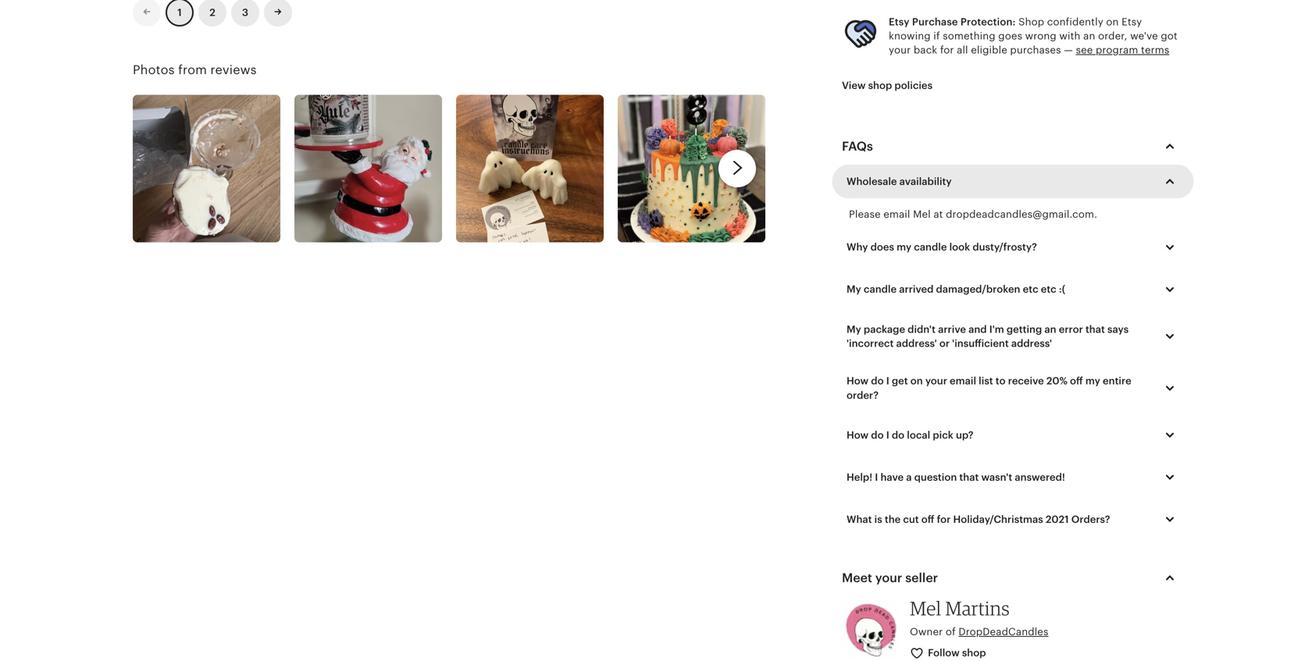 Task type: vqa. For each thing, say whether or not it's contained in the screenshot.
Free within the "$ 4,500.00 Free shipping"
no



Task type: locate. For each thing, give the bounding box(es) containing it.
an up see
[[1083, 30, 1095, 42]]

1 vertical spatial an
[[1045, 324, 1057, 335]]

entire
[[1103, 375, 1132, 387]]

mel up owner
[[910, 597, 941, 620]]

0 vertical spatial off
[[1070, 375, 1083, 387]]

why does my candle look dusty/frosty?
[[847, 241, 1037, 253]]

0 horizontal spatial address'
[[896, 338, 937, 349]]

address' down didn't
[[896, 338, 937, 349]]

that left says
[[1086, 324, 1105, 335]]

martins
[[945, 597, 1010, 620]]

local
[[907, 430, 930, 441]]

candle left look
[[914, 241, 947, 253]]

2021
[[1046, 514, 1069, 526]]

your inside shop confidently on etsy knowing if something goes wrong with an order, we've got your back for all eligible purchases —
[[889, 44, 911, 56]]

i inside how do i get on your email list to receive 20% off my entire order?
[[886, 375, 889, 387]]

1
[[178, 7, 182, 18]]

0 vertical spatial email
[[884, 209, 910, 220]]

if
[[934, 30, 940, 42]]

see program terms link
[[1076, 44, 1170, 56]]

dusty/frosty?
[[973, 241, 1037, 253]]

photos
[[133, 63, 175, 77]]

1 horizontal spatial address'
[[1011, 338, 1052, 349]]

etsy inside shop confidently on etsy knowing if something goes wrong with an order, we've got your back for all eligible purchases —
[[1122, 16, 1142, 28]]

my candle arrived damaged/broken etc etc :(
[[847, 284, 1066, 295]]

candle left arrived
[[864, 284, 897, 295]]

0 vertical spatial my
[[847, 284, 861, 295]]

on inside shop confidently on etsy knowing if something goes wrong with an order, we've got your back for all eligible purchases —
[[1106, 16, 1119, 28]]

on right get
[[911, 375, 923, 387]]

how for how do i do local pick up?
[[847, 430, 869, 441]]

0 vertical spatial mel
[[913, 209, 931, 220]]

how inside dropdown button
[[847, 430, 869, 441]]

1 vertical spatial my
[[1086, 375, 1100, 387]]

answered!
[[1015, 472, 1065, 483]]

0 vertical spatial shop
[[868, 80, 892, 91]]

0 horizontal spatial off
[[922, 514, 935, 526]]

your right get
[[925, 375, 947, 387]]

1 horizontal spatial my
[[1086, 375, 1100, 387]]

0 vertical spatial my
[[897, 241, 912, 253]]

1 vertical spatial on
[[911, 375, 923, 387]]

shop for view
[[868, 80, 892, 91]]

error
[[1059, 324, 1083, 335]]

shop right follow
[[962, 648, 986, 659]]

0 horizontal spatial on
[[911, 375, 923, 387]]

i inside how do i do local pick up? dropdown button
[[886, 430, 889, 441]]

1 horizontal spatial shop
[[962, 648, 986, 659]]

that left 'wasn't' on the bottom right of page
[[960, 472, 979, 483]]

1 vertical spatial candle
[[864, 284, 897, 295]]

i left get
[[886, 375, 889, 387]]

address'
[[896, 338, 937, 349], [1011, 338, 1052, 349]]

wrong
[[1025, 30, 1057, 42]]

1 vertical spatial i
[[886, 430, 889, 441]]

3 link
[[231, 0, 259, 27]]

holiday/christmas
[[953, 514, 1043, 526]]

help!
[[847, 472, 873, 483]]

your down knowing
[[889, 44, 911, 56]]

my inside "dropdown button"
[[897, 241, 912, 253]]

do for do
[[871, 430, 884, 441]]

i for get
[[886, 375, 889, 387]]

for
[[940, 44, 954, 56], [937, 514, 951, 526]]

my for my package didn't arrive and i'm getting an error that says 'incorrect address' or 'insufficient  address'
[[847, 324, 861, 335]]

0 vertical spatial an
[[1083, 30, 1095, 42]]

why does my candle look dusty/frosty? button
[[835, 231, 1191, 264]]

0 horizontal spatial etsy
[[889, 16, 910, 28]]

the
[[885, 514, 901, 526]]

meet
[[842, 571, 872, 585]]

my left entire
[[1086, 375, 1100, 387]]

1 horizontal spatial candle
[[914, 241, 947, 253]]

2 vertical spatial i
[[875, 472, 878, 483]]

how down order?
[[847, 430, 869, 441]]

follow
[[928, 648, 960, 659]]

mel
[[913, 209, 931, 220], [910, 597, 941, 620]]

1 vertical spatial shop
[[962, 648, 986, 659]]

my
[[897, 241, 912, 253], [1086, 375, 1100, 387]]

wholesale availability
[[847, 176, 952, 187]]

for inside dropdown button
[[937, 514, 951, 526]]

0 vertical spatial your
[[889, 44, 911, 56]]

email
[[884, 209, 910, 220], [950, 375, 976, 387]]

do
[[871, 375, 884, 387], [871, 430, 884, 441], [892, 430, 905, 441]]

something
[[943, 30, 996, 42]]

2 vertical spatial your
[[875, 571, 902, 585]]

my
[[847, 284, 861, 295], [847, 324, 861, 335]]

on
[[1106, 16, 1119, 28], [911, 375, 923, 387]]

1 vertical spatial email
[[950, 375, 976, 387]]

how for how do i get on your email list to receive 20% off my entire order?
[[847, 375, 869, 387]]

availability
[[900, 176, 952, 187]]

i left have
[[875, 472, 878, 483]]

orders?
[[1071, 514, 1110, 526]]

1 vertical spatial how
[[847, 430, 869, 441]]

my down why
[[847, 284, 861, 295]]

i left local
[[886, 430, 889, 441]]

0 vertical spatial how
[[847, 375, 869, 387]]

1 my from the top
[[847, 284, 861, 295]]

0 horizontal spatial my
[[897, 241, 912, 253]]

off
[[1070, 375, 1083, 387], [922, 514, 935, 526]]

up?
[[956, 430, 974, 441]]

off right cut on the bottom right
[[922, 514, 935, 526]]

how up order?
[[847, 375, 869, 387]]

owner
[[910, 626, 943, 638]]

0 vertical spatial candle
[[914, 241, 947, 253]]

0 vertical spatial on
[[1106, 16, 1119, 28]]

my inside 'my package didn't arrive and i'm getting an error that says 'incorrect address' or 'insufficient  address''
[[847, 324, 861, 335]]

1 address' from the left
[[896, 338, 937, 349]]

1 horizontal spatial an
[[1083, 30, 1095, 42]]

etsy purchase protection:
[[889, 16, 1016, 28]]

1 horizontal spatial off
[[1070, 375, 1083, 387]]

email inside how do i get on your email list to receive 20% off my entire order?
[[950, 375, 976, 387]]

mel left at
[[913, 209, 931, 220]]

2 how from the top
[[847, 430, 869, 441]]

an inside shop confidently on etsy knowing if something goes wrong with an order, we've got your back for all eligible purchases —
[[1083, 30, 1095, 42]]

protection:
[[961, 16, 1016, 28]]

we've
[[1130, 30, 1158, 42]]

shop for follow
[[962, 648, 986, 659]]

shop
[[1019, 16, 1044, 28]]

dropdeadcandles
[[959, 626, 1049, 638]]

2
[[210, 7, 215, 18]]

2 etsy from the left
[[1122, 16, 1142, 28]]

question
[[914, 472, 957, 483]]

1 vertical spatial mel
[[910, 597, 941, 620]]

1 horizontal spatial email
[[950, 375, 976, 387]]

off right 20%
[[1070, 375, 1083, 387]]

an left error
[[1045, 324, 1057, 335]]

0 vertical spatial i
[[886, 375, 889, 387]]

on inside how do i get on your email list to receive 20% off my entire order?
[[911, 375, 923, 387]]

0 vertical spatial that
[[1086, 324, 1105, 335]]

on up order,
[[1106, 16, 1119, 28]]

1 horizontal spatial etc
[[1041, 284, 1057, 295]]

1 vertical spatial my
[[847, 324, 861, 335]]

your
[[889, 44, 911, 56], [925, 375, 947, 387], [875, 571, 902, 585]]

your right meet
[[875, 571, 902, 585]]

0 horizontal spatial shop
[[868, 80, 892, 91]]

1 vertical spatial off
[[922, 514, 935, 526]]

etc
[[1023, 284, 1039, 295], [1041, 284, 1057, 295]]

0 horizontal spatial candle
[[864, 284, 897, 295]]

1 horizontal spatial on
[[1106, 16, 1119, 28]]

2 link
[[198, 0, 227, 27]]

i inside help! i have a question that wasn't answered! dropdown button
[[875, 472, 878, 483]]

i
[[886, 375, 889, 387], [886, 430, 889, 441], [875, 472, 878, 483]]

eligible
[[971, 44, 1007, 56]]

to
[[996, 375, 1006, 387]]

mel martins owner of dropdeadcandles
[[910, 597, 1049, 638]]

shop right view
[[868, 80, 892, 91]]

for right cut on the bottom right
[[937, 514, 951, 526]]

etsy up we've
[[1122, 16, 1142, 28]]

shop confidently on etsy knowing if something goes wrong with an order, we've got your back for all eligible purchases —
[[889, 16, 1178, 56]]

confidently
[[1047, 16, 1104, 28]]

how inside how do i get on your email list to receive 20% off my entire order?
[[847, 375, 869, 387]]

2 my from the top
[[847, 324, 861, 335]]

0 horizontal spatial that
[[960, 472, 979, 483]]

1 horizontal spatial that
[[1086, 324, 1105, 335]]

with
[[1059, 30, 1081, 42]]

do inside how do i get on your email list to receive 20% off my entire order?
[[871, 375, 884, 387]]

'insufficient
[[952, 338, 1009, 349]]

1 vertical spatial your
[[925, 375, 947, 387]]

0 vertical spatial for
[[940, 44, 954, 56]]

for left all
[[940, 44, 954, 56]]

receive
[[1008, 375, 1044, 387]]

do for get
[[871, 375, 884, 387]]

email right please
[[884, 209, 910, 220]]

3
[[242, 7, 248, 18]]

0 horizontal spatial an
[[1045, 324, 1057, 335]]

2 etc from the left
[[1041, 284, 1057, 295]]

etsy up knowing
[[889, 16, 910, 28]]

1 how from the top
[[847, 375, 869, 387]]

program
[[1096, 44, 1138, 56]]

my right 'does'
[[897, 241, 912, 253]]

email left list
[[950, 375, 976, 387]]

list
[[979, 375, 993, 387]]

address' down "getting"
[[1011, 338, 1052, 349]]

is
[[875, 514, 882, 526]]

getting
[[1007, 324, 1042, 335]]

candle
[[914, 241, 947, 253], [864, 284, 897, 295]]

1 horizontal spatial etsy
[[1122, 16, 1142, 28]]

my up 'incorrect
[[847, 324, 861, 335]]

1 vertical spatial for
[[937, 514, 951, 526]]

0 horizontal spatial etc
[[1023, 284, 1039, 295]]

candle inside dropdown button
[[864, 284, 897, 295]]



Task type: describe. For each thing, give the bounding box(es) containing it.
wholesale
[[847, 176, 897, 187]]

arrive
[[938, 324, 966, 335]]

faqs
[[842, 139, 873, 154]]

or
[[940, 338, 950, 349]]

:(
[[1059, 284, 1066, 295]]

dropdeadcandles@gmail.com.
[[946, 209, 1097, 220]]

wholesale availability button
[[835, 165, 1191, 198]]

meet your seller
[[842, 571, 938, 585]]

1 vertical spatial that
[[960, 472, 979, 483]]

that inside 'my package didn't arrive and i'm getting an error that says 'incorrect address' or 'insufficient  address''
[[1086, 324, 1105, 335]]

says
[[1108, 324, 1129, 335]]

got
[[1161, 30, 1178, 42]]

of
[[946, 626, 956, 638]]

2 address' from the left
[[1011, 338, 1052, 349]]

help! i have a question that wasn't answered!
[[847, 472, 1065, 483]]

order,
[[1098, 30, 1128, 42]]

see
[[1076, 44, 1093, 56]]

how do i do local pick up?
[[847, 430, 974, 441]]

follow shop
[[928, 648, 986, 659]]

i'm
[[989, 324, 1004, 335]]

what is the cut off for holiday/christmas 2021 orders? button
[[835, 503, 1191, 536]]

all
[[957, 44, 968, 56]]

your inside how do i get on your email list to receive 20% off my entire order?
[[925, 375, 947, 387]]

view shop policies button
[[830, 71, 944, 100]]

package
[[864, 324, 905, 335]]

does
[[871, 241, 894, 253]]

mel inside mel martins owner of dropdeadcandles
[[910, 597, 941, 620]]

have
[[881, 472, 904, 483]]

0 horizontal spatial email
[[884, 209, 910, 220]]

1 link
[[166, 0, 194, 27]]

candle inside "dropdown button"
[[914, 241, 947, 253]]

view
[[842, 80, 866, 91]]

see program terms
[[1076, 44, 1170, 56]]

order?
[[847, 390, 879, 401]]

arrived
[[899, 284, 934, 295]]

i for do
[[886, 430, 889, 441]]

damaged/broken
[[936, 284, 1020, 295]]

your inside meet your seller dropdown button
[[875, 571, 902, 585]]

terms
[[1141, 44, 1170, 56]]

my package didn't arrive and i'm getting an error that says 'incorrect address' or 'insufficient  address'
[[847, 324, 1129, 349]]

reviews
[[210, 63, 257, 77]]

'incorrect
[[847, 338, 894, 349]]

for inside shop confidently on etsy knowing if something goes wrong with an order, we've got your back for all eligible purchases —
[[940, 44, 954, 56]]

—
[[1064, 44, 1073, 56]]

please email mel at dropdeadcandles@gmail.com.
[[849, 209, 1097, 220]]

dropdeadcandles link
[[959, 626, 1049, 638]]

goes
[[998, 30, 1023, 42]]

what
[[847, 514, 872, 526]]

purchase
[[912, 16, 958, 28]]

back
[[914, 44, 938, 56]]

1 etsy from the left
[[889, 16, 910, 28]]

get
[[892, 375, 908, 387]]

my candle arrived damaged/broken etc etc :( button
[[835, 273, 1191, 306]]

purchases
[[1010, 44, 1061, 56]]

wasn't
[[981, 472, 1013, 483]]

my inside how do i get on your email list to receive 20% off my entire order?
[[1086, 375, 1100, 387]]

didn't
[[908, 324, 936, 335]]

knowing
[[889, 30, 931, 42]]

off inside how do i get on your email list to receive 20% off my entire order?
[[1070, 375, 1083, 387]]

view shop policies
[[842, 80, 933, 91]]

please
[[849, 209, 881, 220]]

pick
[[933, 430, 954, 441]]

my package didn't arrive and i'm getting an error that says 'incorrect address' or 'insufficient  address' button
[[835, 315, 1191, 358]]

help! i have a question that wasn't answered! button
[[835, 461, 1191, 494]]

an inside 'my package didn't arrive and i'm getting an error that says 'incorrect address' or 'insufficient  address''
[[1045, 324, 1057, 335]]

from
[[178, 63, 207, 77]]

20%
[[1047, 375, 1068, 387]]

a
[[906, 472, 912, 483]]

meet your seller button
[[828, 560, 1194, 597]]

1 etc from the left
[[1023, 284, 1039, 295]]

mel martins image
[[842, 602, 901, 660]]

what is the cut off for holiday/christmas 2021 orders?
[[847, 514, 1110, 526]]

photos from reviews
[[133, 63, 257, 77]]

at
[[934, 209, 943, 220]]

how do i get on your email list to receive 20% off my entire order? button
[[835, 367, 1191, 410]]

seller
[[905, 571, 938, 585]]

my for my candle arrived damaged/broken etc etc :(
[[847, 284, 861, 295]]

why
[[847, 241, 868, 253]]

cut
[[903, 514, 919, 526]]

how do i get on your email list to receive 20% off my entire order?
[[847, 375, 1132, 401]]



